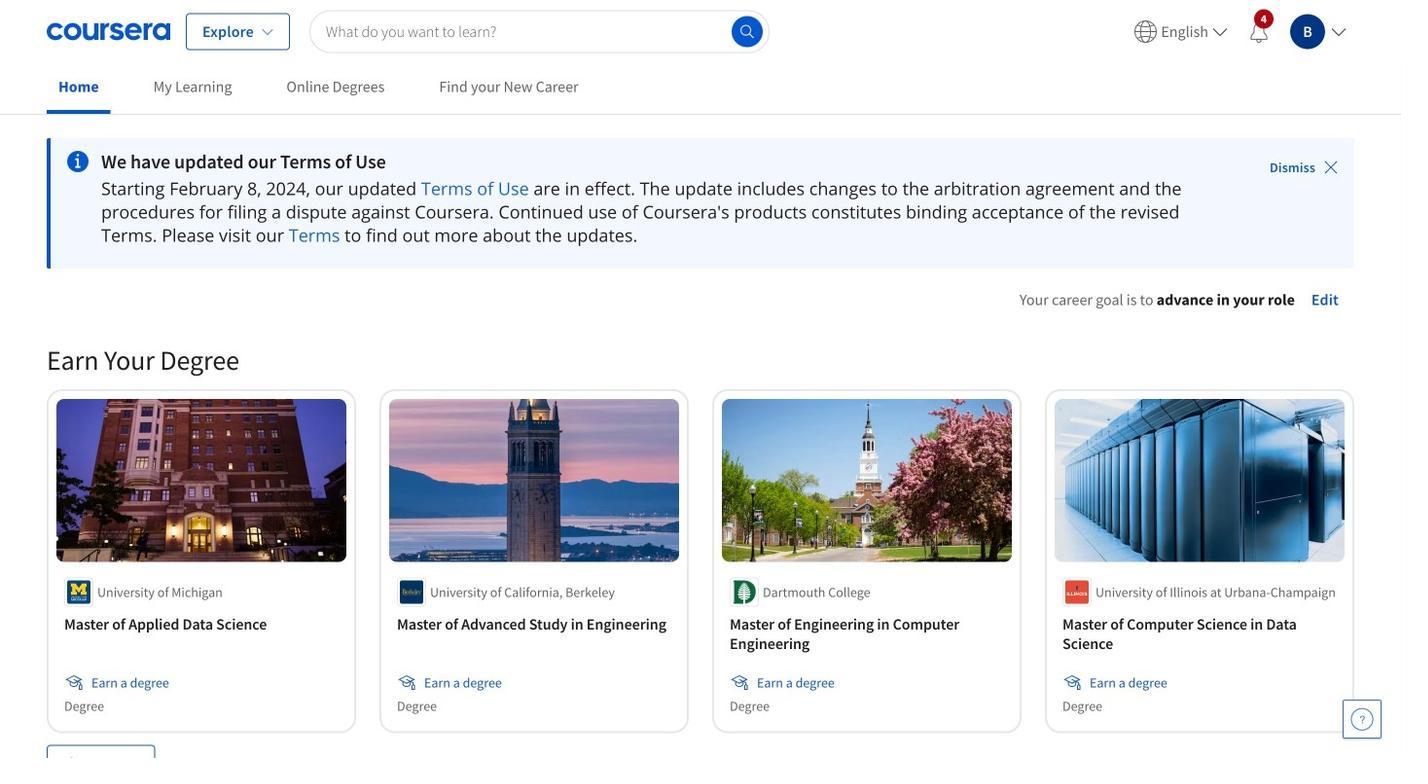Task type: vqa. For each thing, say whether or not it's contained in the screenshot.
Help Center "icon" at right
yes



Task type: describe. For each thing, give the bounding box(es) containing it.
information: we have updated our terms of use element
[[101, 150, 1216, 173]]

help center image
[[1351, 708, 1375, 731]]

What do you want to learn? text field
[[309, 10, 770, 53]]



Task type: locate. For each thing, give the bounding box(es) containing it.
earn your degree collection element
[[35, 312, 1367, 758]]

None search field
[[309, 10, 770, 53]]

coursera image
[[47, 16, 170, 47]]



